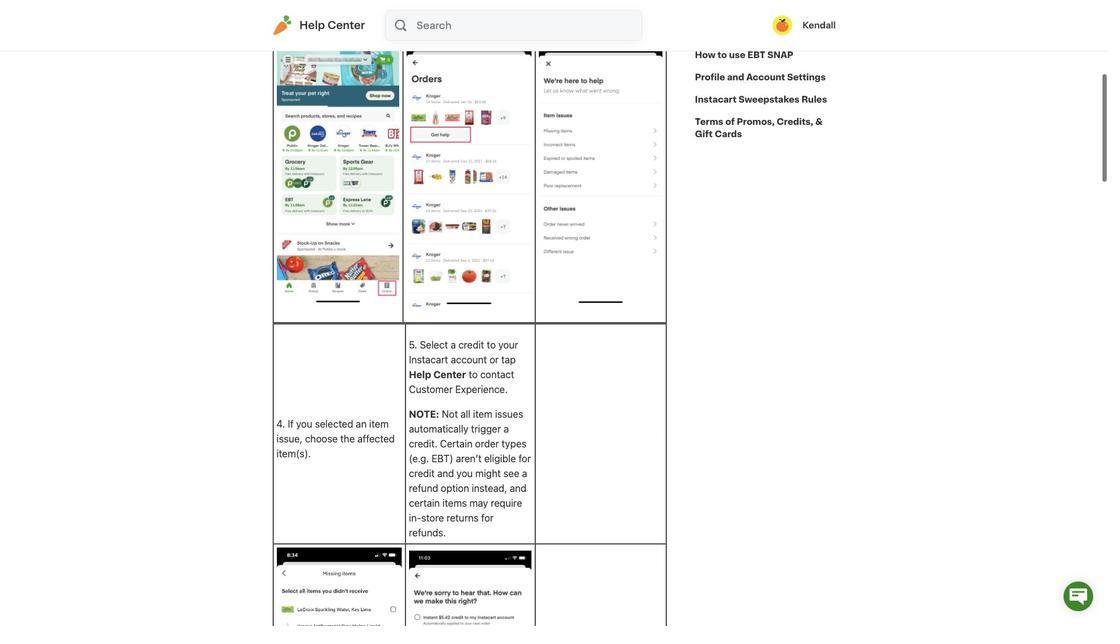 Task type: locate. For each thing, give the bounding box(es) containing it.
1 horizontal spatial item
[[473, 409, 493, 420]]

and inside and certain items may require in-store returns for refunds.
[[510, 483, 527, 494]]

credit inside not all item issues automatically trigger a credit. certain order types (e.g. ebt) aren't eligible for credit
[[409, 468, 435, 479]]

Search search field
[[416, 11, 642, 40]]

1 horizontal spatial to
[[487, 340, 496, 351]]

user avatar image
[[773, 15, 793, 35]]

trigger
[[471, 424, 501, 435]]

the right on
[[501, 0, 517, 4]]

for
[[519, 453, 531, 464], [482, 513, 494, 524]]

you inside if you selected an item issue, choose the affected item(s).
[[296, 419, 313, 430]]

a down the issues
[[504, 424, 509, 435]]

you for and you might see a refund option instead,
[[457, 468, 473, 479]]

aren't
[[456, 453, 482, 464]]

you inside and you might see a refund option instead,
[[457, 468, 473, 479]]

0 horizontal spatial a
[[451, 340, 456, 351]]

retailer return policies link
[[696, 0, 808, 22]]

0 horizontal spatial and
[[438, 468, 454, 479]]

profile
[[696, 73, 726, 82]]

automatically
[[409, 424, 469, 435]]

in-
[[409, 513, 422, 524]]

tap
[[502, 354, 516, 366]]

you right issue
[[619, 0, 637, 4]]

0 vertical spatial and
[[728, 73, 745, 82]]

0 vertical spatial a
[[451, 340, 456, 351]]

0 vertical spatial to
[[718, 51, 728, 59]]

and down ebt)
[[438, 468, 454, 479]]

4.
[[277, 419, 288, 430]]

item up trigger
[[473, 409, 493, 420]]

1 horizontal spatial &
[[816, 118, 823, 126]]

0 horizontal spatial help
[[300, 20, 325, 30]]

issues
[[495, 409, 524, 420]]

2 vertical spatial a
[[522, 468, 528, 479]]

refunds.
[[409, 528, 446, 539]]

affected
[[358, 434, 395, 445]]

1 vertical spatial you
[[296, 419, 313, 430]]

credit up 'refund'
[[409, 468, 435, 479]]

a inside and you might see a refund option instead,
[[522, 468, 528, 479]]

you inside 3. tap the issue you experienced.
[[619, 0, 637, 4]]

1 vertical spatial and
[[438, 468, 454, 479]]

and for and certain items may require in-store returns for refunds.
[[510, 483, 527, 494]]

a
[[451, 340, 456, 351], [504, 424, 509, 435], [522, 468, 528, 479]]

2 vertical spatial you
[[457, 468, 473, 479]]

for inside not all item issues automatically trigger a credit. certain order types (e.g. ebt) aren't eligible for credit
[[519, 453, 531, 464]]

help
[[300, 20, 325, 30], [409, 369, 431, 380]]

sweepstakes
[[739, 95, 800, 104]]

types
[[502, 439, 527, 450]]

note:
[[409, 409, 440, 420]]

instacart down profile
[[696, 95, 737, 104]]

& down rules
[[816, 118, 823, 126]]

and inside and you might see a refund option instead,
[[438, 468, 454, 479]]

0 horizontal spatial instacart
[[409, 354, 449, 366]]

get_help.png image
[[407, 37, 532, 307]]

1 horizontal spatial and
[[510, 483, 527, 494]]

0 vertical spatial for
[[519, 453, 531, 464]]

0 vertical spatial help
[[300, 20, 325, 30]]

help center
[[300, 20, 365, 30]]

2 horizontal spatial a
[[522, 468, 528, 479]]

policies
[[767, 6, 801, 15]]

credit
[[459, 340, 485, 351], [409, 468, 435, 479]]

1 vertical spatial for
[[482, 513, 494, 524]]

2 vertical spatial and
[[510, 483, 527, 494]]

for down may
[[482, 513, 494, 524]]

1 vertical spatial a
[[504, 424, 509, 435]]

2 vertical spatial to
[[469, 369, 478, 380]]

the up experienced. on the top of the page
[[571, 0, 588, 4]]

experienced.
[[539, 9, 604, 19]]

to left use
[[718, 51, 728, 59]]

pricing, discounts, & fees
[[696, 28, 815, 37]]

instacart
[[696, 95, 737, 104], [409, 354, 449, 366]]

credit up account
[[459, 340, 485, 351]]

customer
[[409, 384, 453, 395]]

0 vertical spatial instacart
[[696, 95, 737, 104]]

0 vertical spatial you
[[619, 0, 637, 4]]

to down account
[[469, 369, 478, 380]]

item up "affected"
[[370, 419, 389, 430]]

1 horizontal spatial for
[[519, 453, 531, 464]]

of
[[726, 118, 735, 126]]

your instacart account
[[409, 340, 519, 366]]

1 horizontal spatial credit
[[459, 340, 485, 351]]

if
[[288, 419, 294, 430]]

and
[[728, 73, 745, 82], [438, 468, 454, 479], [510, 483, 527, 494]]

an
[[356, 419, 367, 430]]

1 vertical spatial credit
[[409, 468, 435, 479]]

0 horizontal spatial &
[[784, 28, 792, 37]]

1 vertical spatial help
[[409, 369, 431, 380]]

help center link
[[272, 15, 365, 35]]

help up customer
[[409, 369, 431, 380]]

terms
[[696, 118, 724, 126]]

a right select
[[451, 340, 456, 351]]

the inside 3. tap the issue you experienced.
[[571, 0, 588, 4]]

all
[[461, 409, 471, 420]]

instacart image
[[272, 15, 292, 35]]

0 horizontal spatial to
[[469, 369, 478, 380]]

help down the bottom
[[300, 20, 325, 30]]

account
[[451, 354, 487, 366]]

bottom
[[296, 9, 332, 19]]

to inside to contact customer experience.
[[469, 369, 478, 380]]

1 vertical spatial &
[[816, 118, 823, 126]]

problem chc app 5.jpeg image
[[409, 551, 532, 627]]

the down selected
[[341, 434, 355, 445]]

instacart down select
[[409, 354, 449, 366]]

1 vertical spatial center
[[434, 369, 466, 380]]

you right if
[[296, 419, 313, 430]]

profile and account settings
[[696, 73, 826, 82]]

a right see
[[522, 468, 528, 479]]

and down see
[[510, 483, 527, 494]]

for down types
[[519, 453, 531, 464]]

and inside profile and account settings link
[[728, 73, 745, 82]]

item
[[473, 409, 493, 420], [370, 419, 389, 430]]

1 horizontal spatial center
[[434, 369, 466, 380]]

option
[[441, 483, 470, 494]]

not
[[442, 409, 458, 420]]

rules
[[802, 95, 828, 104]]

problem_chc app 1.png image
[[277, 39, 400, 305]]

your
[[499, 340, 519, 351]]

0 vertical spatial center
[[328, 20, 365, 30]]

eligible
[[485, 453, 516, 464]]

0 horizontal spatial center
[[328, 20, 365, 30]]

center up customer
[[434, 369, 466, 380]]

& left the fees in the right of the page
[[784, 28, 792, 37]]

1 horizontal spatial a
[[504, 424, 509, 435]]

ebt
[[748, 51, 766, 59]]

center down right
[[328, 20, 365, 30]]

0 horizontal spatial item
[[370, 419, 389, 430]]

to up or
[[487, 340, 496, 351]]

credit.
[[409, 439, 438, 450]]

tap
[[551, 0, 569, 4]]

1 horizontal spatial instacart
[[696, 95, 737, 104]]

0 horizontal spatial you
[[296, 419, 313, 430]]

1 horizontal spatial you
[[457, 468, 473, 479]]

use
[[730, 51, 746, 59]]

1 horizontal spatial help
[[409, 369, 431, 380]]

0 horizontal spatial for
[[482, 513, 494, 524]]

2 horizontal spatial you
[[619, 0, 637, 4]]

center
[[328, 20, 365, 30], [434, 369, 466, 380]]

credits,
[[777, 118, 814, 126]]

and down use
[[728, 73, 745, 82]]

to
[[718, 51, 728, 59], [487, 340, 496, 351], [469, 369, 478, 380]]

pricing,
[[696, 28, 731, 37]]

for inside and certain items may require in-store returns for refunds.
[[482, 513, 494, 524]]

how to use ebt snap link
[[696, 44, 794, 66]]

1 vertical spatial instacart
[[409, 354, 449, 366]]

0 horizontal spatial credit
[[409, 468, 435, 479]]

0 vertical spatial credit
[[459, 340, 485, 351]]

&
[[784, 28, 792, 37], [816, 118, 823, 126]]

2 horizontal spatial and
[[728, 73, 745, 82]]

instacart sweepstakes rules link
[[696, 88, 828, 111]]

the left the bottom
[[277, 9, 293, 19]]

certain
[[440, 439, 473, 450]]

you down the aren't
[[457, 468, 473, 479]]

the
[[501, 0, 517, 4], [571, 0, 588, 4], [277, 9, 293, 19], [341, 434, 355, 445]]

terms of promos, credits, & gift cards link
[[696, 111, 837, 145]]



Task type: describe. For each thing, give the bounding box(es) containing it.
returns
[[447, 513, 479, 524]]

problem chc app 3.jpeg image
[[539, 38, 663, 306]]

you for if you selected an item issue, choose the affected item(s).
[[296, 419, 313, 430]]

retailer return policies
[[703, 6, 801, 15]]

issue,
[[277, 434, 303, 445]]

gift
[[696, 130, 713, 139]]

(e.g.
[[409, 453, 429, 464]]

0 vertical spatial &
[[784, 28, 792, 37]]

kendall link
[[773, 15, 837, 35]]

not all item issues automatically trigger a credit. certain order types (e.g. ebt) aren't eligible for credit
[[409, 409, 531, 479]]

5.
[[409, 340, 418, 351]]

discounts,
[[733, 28, 782, 37]]

profile and account settings link
[[696, 66, 826, 88]]

the inside the icon in the bottom right corner.
[[277, 9, 293, 19]]

instacart sweepstakes rules
[[696, 95, 828, 104]]

see
[[504, 468, 520, 479]]

terms of promos, credits, & gift cards
[[696, 118, 823, 139]]

item inside not all item issues automatically trigger a credit. certain order types (e.g. ebt) aren't eligible for credit
[[473, 409, 493, 420]]

contact
[[481, 369, 515, 380]]

right
[[335, 9, 358, 19]]

how to use ebt snap
[[696, 51, 794, 59]]

item(s).
[[277, 448, 311, 460]]

center inside or tap help center
[[434, 369, 466, 380]]

help inside or tap help center
[[409, 369, 431, 380]]

select
[[420, 340, 448, 351]]

1 vertical spatial to
[[487, 340, 496, 351]]

kendall
[[803, 21, 837, 30]]

cards
[[715, 130, 743, 139]]

fees
[[794, 28, 815, 37]]

relevant
[[407, 9, 447, 19]]

snap
[[768, 51, 794, 59]]

store
[[422, 513, 444, 524]]

in
[[388, 0, 397, 4]]

select_affected_items.png image
[[277, 548, 402, 627]]

ebt)
[[432, 453, 454, 464]]

center inside help center 'link'
[[328, 20, 365, 30]]

on
[[486, 0, 499, 4]]

choose
[[305, 434, 338, 445]]

refund
[[409, 483, 439, 494]]

return
[[739, 6, 765, 15]]

and for and you might see a refund option instead,
[[438, 468, 454, 479]]

may
[[470, 498, 489, 509]]

or tap help center
[[409, 354, 516, 380]]

3.
[[539, 0, 549, 4]]

pricing, discounts, & fees link
[[696, 22, 815, 44]]

and you might see a refund option instead,
[[409, 468, 528, 494]]

instacart inside your instacart account
[[409, 354, 449, 366]]

icon in the bottom right corner.
[[277, 0, 397, 19]]

2 horizontal spatial to
[[718, 51, 728, 59]]

order
[[475, 439, 499, 450]]

order.
[[450, 9, 478, 19]]

on the relevant order.
[[407, 0, 517, 19]]

settings
[[788, 73, 826, 82]]

& inside terms of promos, credits, & gift cards
[[816, 118, 823, 126]]

if you selected an item issue, choose the affected item(s).
[[277, 419, 395, 460]]

require
[[491, 498, 523, 509]]

retailer
[[703, 6, 736, 15]]

experience.
[[456, 384, 508, 395]]

item inside if you selected an item issue, choose the affected item(s).
[[370, 419, 389, 430]]

3. tap the issue you experienced.
[[539, 0, 637, 19]]

to contact customer experience.
[[409, 369, 515, 395]]

and certain items may require in-store returns for refunds.
[[409, 483, 527, 539]]

account
[[747, 73, 786, 82]]

corner.
[[360, 9, 395, 19]]

might
[[476, 468, 501, 479]]

the inside on the relevant order.
[[501, 0, 517, 4]]

the inside if you selected an item issue, choose the affected item(s).
[[341, 434, 355, 445]]

issue
[[590, 0, 616, 4]]

icon
[[364, 0, 385, 4]]

instead,
[[472, 483, 508, 494]]

selected
[[315, 419, 354, 430]]

how
[[696, 51, 716, 59]]

promos,
[[737, 118, 775, 126]]

or
[[490, 354, 499, 366]]

items
[[443, 498, 467, 509]]

certain
[[409, 498, 440, 509]]

help inside 'link'
[[300, 20, 325, 30]]

a inside not all item issues automatically trigger a credit. certain order types (e.g. ebt) aren't eligible for credit
[[504, 424, 509, 435]]



Task type: vqa. For each thing, say whether or not it's contained in the screenshot.
Oz in the Jet-Puffed Mini Marshmallows 10 oz
no



